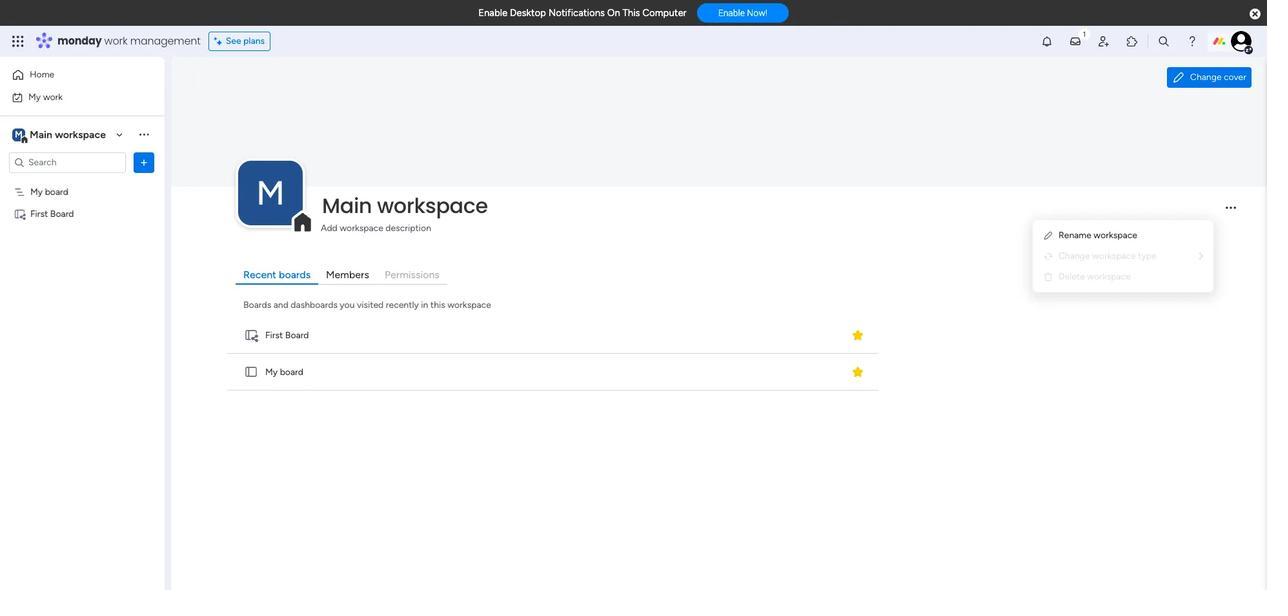 Task type: describe. For each thing, give the bounding box(es) containing it.
workspace inside delete workspace menu item
[[1088, 271, 1132, 282]]

change for change cover
[[1191, 72, 1222, 83]]

boards
[[279, 269, 311, 281]]

enable for enable desktop notifications on this computer
[[479, 7, 508, 19]]

m button
[[238, 161, 303, 225]]

in
[[421, 300, 428, 311]]

list arrow image
[[1200, 252, 1204, 261]]

search everything image
[[1158, 35, 1171, 48]]

you
[[340, 300, 355, 311]]

members
[[326, 269, 369, 281]]

on
[[608, 7, 621, 19]]

enable now! button
[[697, 3, 789, 23]]

main workspace inside workspace selection element
[[30, 128, 106, 140]]

recent
[[243, 269, 277, 281]]

1 horizontal spatial shareable board image
[[244, 328, 258, 342]]

change workspace type menu item
[[1044, 249, 1204, 264]]

see plans button
[[208, 32, 271, 51]]

workspace inside "change workspace type" menu item
[[1093, 251, 1137, 262]]

boards and dashboards you visited recently in this workspace
[[243, 300, 491, 311]]

help image
[[1186, 35, 1199, 48]]

workspace up change workspace type
[[1094, 230, 1138, 241]]

see plans
[[226, 36, 265, 47]]

dapulse close image
[[1250, 8, 1261, 21]]

home button
[[8, 65, 139, 85]]

dashboards
[[291, 300, 338, 311]]

rename workspace
[[1059, 230, 1138, 241]]

notifications
[[549, 7, 605, 19]]

first board for right the shareable board icon
[[265, 330, 309, 341]]

plans
[[244, 36, 265, 47]]

m for workspace icon on the left top of page
[[15, 129, 23, 140]]

1 image
[[1079, 26, 1091, 41]]

options image
[[138, 156, 150, 169]]

boards
[[243, 300, 271, 311]]

cover
[[1225, 72, 1247, 83]]

workspace inside workspace selection element
[[55, 128, 106, 140]]

now!
[[747, 8, 768, 18]]

change cover
[[1191, 72, 1247, 83]]

visited
[[357, 300, 384, 311]]

first board for top the shareable board icon
[[30, 208, 74, 219]]

workspace image
[[12, 128, 25, 142]]

change workspace type image
[[1044, 251, 1054, 262]]

change for change workspace type
[[1059, 251, 1091, 262]]

recent boards
[[243, 269, 311, 281]]

management
[[130, 34, 201, 48]]

description
[[386, 223, 431, 234]]

desktop
[[510, 7, 546, 19]]

and
[[274, 300, 289, 311]]

workspace right 'add' at the top left
[[340, 223, 384, 234]]

monday
[[57, 34, 102, 48]]

board for right the shareable board icon
[[285, 330, 309, 341]]

list box containing my board
[[0, 178, 165, 399]]

recently
[[386, 300, 419, 311]]

1 vertical spatial my
[[30, 186, 43, 197]]

public board image
[[244, 365, 258, 379]]

delete workspace menu item
[[1044, 269, 1204, 285]]

jacob simon image
[[1232, 31, 1252, 52]]

this
[[623, 7, 640, 19]]

workspace up description
[[377, 191, 488, 220]]

workspace options image
[[138, 128, 150, 141]]

enable desktop notifications on this computer
[[479, 7, 687, 19]]

see
[[226, 36, 241, 47]]



Task type: vqa. For each thing, say whether or not it's contained in the screenshot.
workspace
yes



Task type: locate. For each thing, give the bounding box(es) containing it.
my down "search in workspace" field
[[30, 186, 43, 197]]

first board link
[[225, 317, 881, 354]]

work for my
[[43, 91, 63, 102]]

enable now!
[[719, 8, 768, 18]]

0 vertical spatial work
[[104, 34, 128, 48]]

invite members image
[[1098, 35, 1111, 48]]

enable for enable now!
[[719, 8, 745, 18]]

0 horizontal spatial m
[[15, 129, 23, 140]]

first board down and
[[265, 330, 309, 341]]

add workspace description
[[321, 223, 431, 234]]

my inside quick search results list box
[[265, 367, 278, 378]]

change inside menu item
[[1059, 251, 1091, 262]]

my down home
[[28, 91, 41, 102]]

delete workspace image
[[1044, 272, 1054, 282]]

1 horizontal spatial my board
[[265, 367, 304, 378]]

workspace up "search in workspace" field
[[55, 128, 106, 140]]

0 vertical spatial board
[[50, 208, 74, 219]]

shareable board image
[[14, 208, 26, 220], [244, 328, 258, 342]]

work for monday
[[104, 34, 128, 48]]

0 vertical spatial my board
[[30, 186, 68, 197]]

1 vertical spatial change
[[1059, 251, 1091, 262]]

my board inside list box
[[30, 186, 68, 197]]

my board link
[[225, 354, 881, 391]]

option
[[0, 180, 165, 183]]

0 horizontal spatial main
[[30, 128, 52, 140]]

remove from favorites image
[[852, 328, 865, 341]]

main workspace up description
[[322, 191, 488, 220]]

remove from favorites image
[[852, 365, 865, 378]]

1 vertical spatial m
[[256, 173, 285, 213]]

1 vertical spatial main
[[322, 191, 372, 220]]

list box
[[0, 178, 165, 399]]

Main workspace field
[[319, 191, 1216, 220]]

notifications image
[[1041, 35, 1054, 48]]

change
[[1191, 72, 1222, 83], [1059, 251, 1091, 262]]

delete workspace
[[1059, 271, 1132, 282]]

1 horizontal spatial main workspace
[[322, 191, 488, 220]]

first down and
[[265, 330, 283, 341]]

my board inside quick search results list box
[[265, 367, 304, 378]]

first board down "search in workspace" field
[[30, 208, 74, 219]]

0 vertical spatial shareable board image
[[14, 208, 26, 220]]

0 vertical spatial first board
[[30, 208, 74, 219]]

first inside quick search results list box
[[265, 330, 283, 341]]

change workspace type
[[1059, 251, 1157, 262]]

1 vertical spatial board
[[285, 330, 309, 341]]

work down home
[[43, 91, 63, 102]]

0 vertical spatial change
[[1191, 72, 1222, 83]]

1 vertical spatial board
[[280, 367, 304, 378]]

workspace selection element
[[12, 127, 108, 144]]

board inside quick search results list box
[[285, 330, 309, 341]]

1 horizontal spatial main
[[322, 191, 372, 220]]

0 horizontal spatial board
[[50, 208, 74, 219]]

my board right public board icon
[[265, 367, 304, 378]]

2 vertical spatial my
[[265, 367, 278, 378]]

1 horizontal spatial m
[[256, 173, 285, 213]]

permissions
[[385, 269, 440, 281]]

0 vertical spatial my
[[28, 91, 41, 102]]

board inside quick search results list box
[[280, 367, 304, 378]]

0 horizontal spatial my board
[[30, 186, 68, 197]]

1 horizontal spatial board
[[285, 330, 309, 341]]

my
[[28, 91, 41, 102], [30, 186, 43, 197], [265, 367, 278, 378]]

my work button
[[8, 87, 139, 108]]

1 horizontal spatial first
[[265, 330, 283, 341]]

apps image
[[1126, 35, 1139, 48]]

m inside workspace image
[[256, 173, 285, 213]]

0 vertical spatial main
[[30, 128, 52, 140]]

board
[[45, 186, 68, 197], [280, 367, 304, 378]]

0 horizontal spatial work
[[43, 91, 63, 102]]

rename
[[1059, 230, 1092, 241]]

board inside list box
[[50, 208, 74, 219]]

quick search results list box
[[225, 317, 883, 391]]

my work
[[28, 91, 63, 102]]

first
[[30, 208, 48, 219], [265, 330, 283, 341]]

enable left now!
[[719, 8, 745, 18]]

1 vertical spatial work
[[43, 91, 63, 102]]

change down rename
[[1059, 251, 1091, 262]]

1 vertical spatial main workspace
[[322, 191, 488, 220]]

work inside the "my work" button
[[43, 91, 63, 102]]

change left the cover
[[1191, 72, 1222, 83]]

workspace right this
[[448, 300, 491, 311]]

0 horizontal spatial first board
[[30, 208, 74, 219]]

1 horizontal spatial board
[[280, 367, 304, 378]]

this
[[431, 300, 445, 311]]

change cover button
[[1168, 67, 1252, 88]]

work right the monday
[[104, 34, 128, 48]]

0 horizontal spatial change
[[1059, 251, 1091, 262]]

first down "search in workspace" field
[[30, 208, 48, 219]]

delete
[[1059, 271, 1086, 282]]

0 horizontal spatial enable
[[479, 7, 508, 19]]

board
[[50, 208, 74, 219], [285, 330, 309, 341]]

1 horizontal spatial change
[[1191, 72, 1222, 83]]

0 horizontal spatial board
[[45, 186, 68, 197]]

m inside workspace icon
[[15, 129, 23, 140]]

main up 'add' at the top left
[[322, 191, 372, 220]]

type
[[1139, 251, 1157, 262]]

board for top the shareable board icon
[[50, 208, 74, 219]]

my right public board icon
[[265, 367, 278, 378]]

1 vertical spatial first
[[265, 330, 283, 341]]

workspace down change workspace type
[[1088, 271, 1132, 282]]

computer
[[643, 7, 687, 19]]

board down "search in workspace" field
[[45, 186, 68, 197]]

home
[[30, 69, 54, 80]]

workspace image
[[238, 161, 303, 225]]

0 horizontal spatial main workspace
[[30, 128, 106, 140]]

enable left desktop
[[479, 7, 508, 19]]

1 horizontal spatial work
[[104, 34, 128, 48]]

enable
[[479, 7, 508, 19], [719, 8, 745, 18]]

workspace
[[55, 128, 106, 140], [377, 191, 488, 220], [340, 223, 384, 234], [1094, 230, 1138, 241], [1093, 251, 1137, 262], [1088, 271, 1132, 282], [448, 300, 491, 311]]

m
[[15, 129, 23, 140], [256, 173, 285, 213]]

enable inside button
[[719, 8, 745, 18]]

main inside workspace selection element
[[30, 128, 52, 140]]

main workspace up "search in workspace" field
[[30, 128, 106, 140]]

change inside button
[[1191, 72, 1222, 83]]

add
[[321, 223, 338, 234]]

1 horizontal spatial first board
[[265, 330, 309, 341]]

0 vertical spatial main workspace
[[30, 128, 106, 140]]

select product image
[[12, 35, 25, 48]]

my board down "search in workspace" field
[[30, 186, 68, 197]]

0 vertical spatial board
[[45, 186, 68, 197]]

monday work management
[[57, 34, 201, 48]]

1 vertical spatial first board
[[265, 330, 309, 341]]

0 horizontal spatial first
[[30, 208, 48, 219]]

work
[[104, 34, 128, 48], [43, 91, 63, 102]]

first board inside quick search results list box
[[265, 330, 309, 341]]

0 vertical spatial m
[[15, 129, 23, 140]]

1 vertical spatial my board
[[265, 367, 304, 378]]

workspace up delete workspace menu item in the right top of the page
[[1093, 251, 1137, 262]]

rename workspace image
[[1044, 231, 1054, 241]]

inbox image
[[1070, 35, 1082, 48]]

board down and
[[285, 330, 309, 341]]

m for workspace image
[[256, 173, 285, 213]]

v2 ellipsis image
[[1226, 206, 1237, 217]]

first board
[[30, 208, 74, 219], [265, 330, 309, 341]]

first for right the shareable board icon
[[265, 330, 283, 341]]

my inside button
[[28, 91, 41, 102]]

Search in workspace field
[[27, 155, 108, 170]]

board down "search in workspace" field
[[50, 208, 74, 219]]

0 horizontal spatial shareable board image
[[14, 208, 26, 220]]

my board
[[30, 186, 68, 197], [265, 367, 304, 378]]

main
[[30, 128, 52, 140], [322, 191, 372, 220]]

1 horizontal spatial enable
[[719, 8, 745, 18]]

0 vertical spatial first
[[30, 208, 48, 219]]

main right workspace icon on the left top of page
[[30, 128, 52, 140]]

first for top the shareable board icon
[[30, 208, 48, 219]]

1 vertical spatial shareable board image
[[244, 328, 258, 342]]

board right public board icon
[[280, 367, 304, 378]]

main workspace
[[30, 128, 106, 140], [322, 191, 488, 220]]



